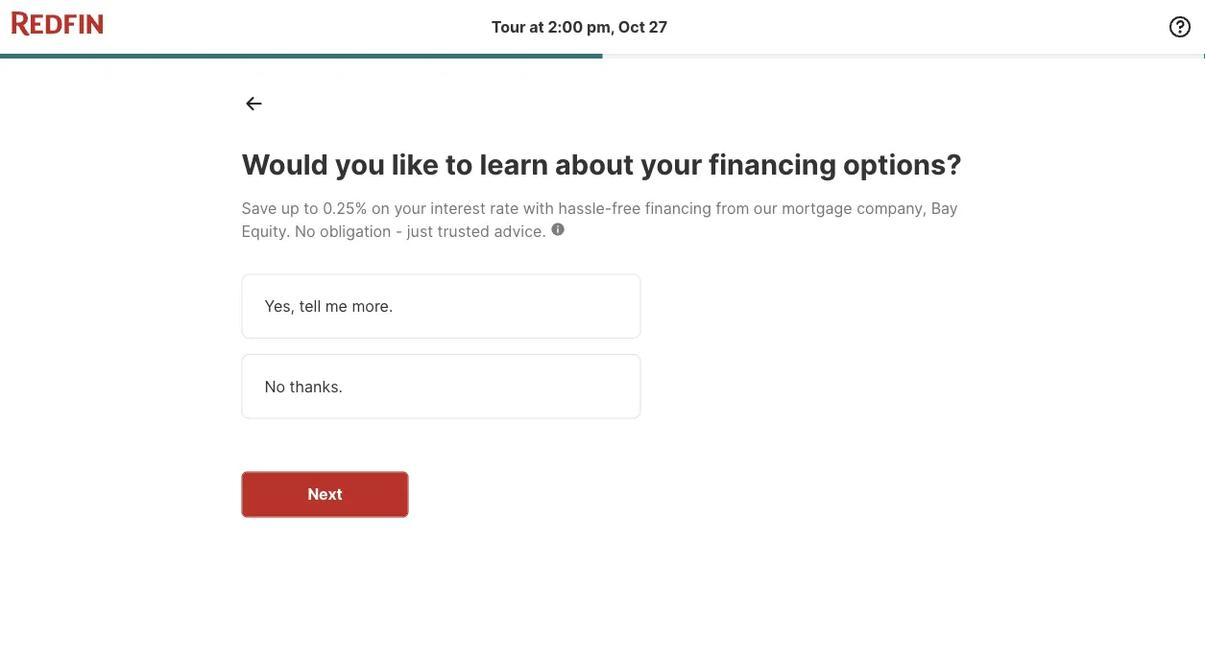 Task type: describe. For each thing, give the bounding box(es) containing it.
like
[[392, 147, 439, 181]]

pm,
[[587, 17, 615, 36]]

option group containing yes, tell me more.
[[242, 274, 722, 419]]

equity.
[[242, 222, 291, 241]]

on
[[372, 199, 390, 218]]

tour
[[492, 17, 526, 36]]

our
[[754, 199, 778, 218]]

financing inside save up to 0.25% on your interest rate with hassle-free financing from our mortgage company, bay equity. no obligation - just trusted advice.
[[645, 199, 712, 218]]

0.25%
[[323, 199, 367, 218]]

save up to 0.25% on your interest rate with hassle-free financing from our mortgage company, bay equity. no obligation - just trusted advice.
[[242, 199, 958, 241]]

learn
[[480, 147, 549, 181]]

oct
[[618, 17, 645, 36]]

just
[[407, 222, 433, 241]]

1 horizontal spatial your
[[641, 147, 702, 181]]

no inside save up to 0.25% on your interest rate with hassle-free financing from our mortgage company, bay equity. no obligation - just trusted advice.
[[295, 222, 316, 241]]

with
[[523, 199, 554, 218]]

27
[[649, 17, 668, 36]]

rate
[[490, 199, 519, 218]]

no inside no thanks. radio
[[265, 377, 285, 396]]

company,
[[857, 199, 927, 218]]

about
[[555, 147, 634, 181]]

next
[[308, 485, 342, 504]]

advice.
[[494, 222, 546, 241]]

0 vertical spatial financing
[[709, 147, 837, 181]]

options?
[[843, 147, 962, 181]]

No thanks. radio
[[242, 354, 641, 419]]

at
[[529, 17, 544, 36]]

your inside save up to 0.25% on your interest rate with hassle-free financing from our mortgage company, bay equity. no obligation - just trusted advice.
[[394, 199, 426, 218]]



Task type: vqa. For each thing, say whether or not it's contained in the screenshot.
'Yes, tell me more.' "option"
yes



Task type: locate. For each thing, give the bounding box(es) containing it.
tour at 2:00 pm, oct 27
[[492, 17, 668, 36]]

1 vertical spatial your
[[394, 199, 426, 218]]

0 vertical spatial no
[[295, 222, 316, 241]]

save
[[242, 199, 277, 218]]

hassle-
[[558, 199, 612, 218]]

trusted
[[438, 222, 490, 241]]

would you like to learn about your financing options?
[[242, 147, 962, 181]]

your up just on the top
[[394, 199, 426, 218]]

yes,
[[265, 297, 295, 316]]

0 vertical spatial to
[[445, 147, 473, 181]]

no left thanks.
[[265, 377, 285, 396]]

Yes, tell me more. radio
[[242, 274, 641, 339]]

progress bar
[[0, 54, 1205, 59]]

would
[[242, 147, 328, 181]]

to
[[445, 147, 473, 181], [304, 199, 319, 218]]

0 horizontal spatial to
[[304, 199, 319, 218]]

thanks.
[[290, 377, 343, 396]]

0 vertical spatial your
[[641, 147, 702, 181]]

to right the up
[[304, 199, 319, 218]]

your up free
[[641, 147, 702, 181]]

0 horizontal spatial no
[[265, 377, 285, 396]]

1 horizontal spatial no
[[295, 222, 316, 241]]

tell
[[299, 297, 321, 316]]

no down the up
[[295, 222, 316, 241]]

2:00
[[548, 17, 583, 36]]

-
[[396, 222, 403, 241]]

financing right free
[[645, 199, 712, 218]]

next button
[[242, 472, 409, 518]]

free
[[612, 199, 641, 218]]

1 horizontal spatial to
[[445, 147, 473, 181]]

interest
[[431, 199, 486, 218]]

0 horizontal spatial your
[[394, 199, 426, 218]]

you
[[335, 147, 385, 181]]

bay
[[931, 199, 958, 218]]

from
[[716, 199, 749, 218]]

financing up our at the top of page
[[709, 147, 837, 181]]

1 vertical spatial to
[[304, 199, 319, 218]]

more.
[[352, 297, 393, 316]]

me
[[325, 297, 348, 316]]

no thanks.
[[265, 377, 343, 396]]

obligation
[[320, 222, 391, 241]]

mortgage
[[782, 199, 853, 218]]

your
[[641, 147, 702, 181], [394, 199, 426, 218]]

option group
[[242, 274, 722, 419]]

1 vertical spatial financing
[[645, 199, 712, 218]]

to right 'like'
[[445, 147, 473, 181]]

no
[[295, 222, 316, 241], [265, 377, 285, 396]]

yes, tell me more.
[[265, 297, 393, 316]]

1 vertical spatial no
[[265, 377, 285, 396]]

to inside save up to 0.25% on your interest rate with hassle-free financing from our mortgage company, bay equity. no obligation - just trusted advice.
[[304, 199, 319, 218]]

up
[[281, 199, 300, 218]]

financing
[[709, 147, 837, 181], [645, 199, 712, 218]]



